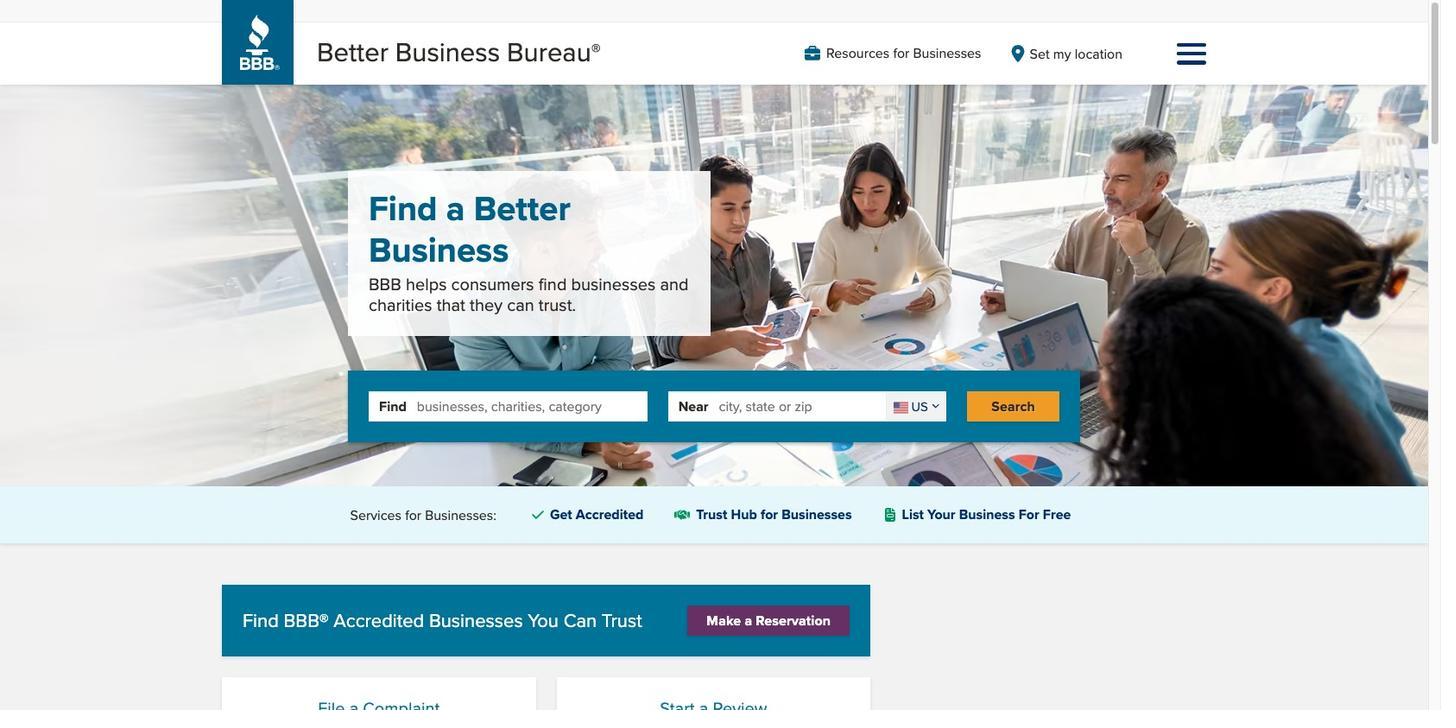 Task type: describe. For each thing, give the bounding box(es) containing it.
resources for businesses
[[827, 43, 982, 63]]

your
[[928, 505, 956, 525]]

1 vertical spatial find
[[379, 396, 407, 416]]

get accredited link
[[524, 501, 651, 529]]

a for make
[[745, 611, 753, 631]]

bureau
[[507, 33, 592, 71]]

list
[[902, 505, 924, 525]]

0 vertical spatial better
[[317, 33, 389, 71]]

services for businesses:
[[350, 505, 497, 525]]

resources
[[827, 43, 890, 63]]

can
[[507, 292, 534, 317]]

find bbb® accredited businesses you can trust
[[243, 607, 642, 634]]

make a reservation
[[707, 611, 831, 631]]

US field
[[886, 392, 947, 422]]

1 horizontal spatial accredited
[[576, 505, 644, 525]]

get accredited
[[550, 505, 644, 525]]

bbb®
[[284, 607, 329, 634]]

services
[[350, 505, 402, 525]]

hub
[[731, 505, 757, 525]]

2 vertical spatial business
[[959, 505, 1016, 525]]

can
[[564, 607, 597, 634]]

a group of young professionals reviewing sheets of graphs and charts. at the head of the table sits an older man overseeing the meeting. image
[[0, 85, 1429, 487]]

®
[[592, 36, 601, 63]]

and
[[660, 271, 689, 296]]

0 vertical spatial business
[[396, 33, 500, 71]]

make a reservation link
[[688, 606, 850, 636]]

better business bureau ®
[[317, 33, 601, 71]]

find a better business bbb helps consumers find businesses and charities that they can trust.
[[369, 183, 689, 317]]

a for find
[[446, 183, 465, 234]]

charities
[[369, 292, 432, 317]]

for
[[1019, 505, 1040, 525]]

0 horizontal spatial trust
[[602, 607, 642, 634]]



Task type: vqa. For each thing, say whether or not it's contained in the screenshot.
"CONTACT"
no



Task type: locate. For each thing, give the bounding box(es) containing it.
0 horizontal spatial for
[[405, 505, 422, 525]]

find
[[369, 183, 438, 234], [379, 396, 407, 416], [243, 607, 279, 634]]

for for businesses:
[[405, 505, 422, 525]]

a right make at the bottom of the page
[[745, 611, 753, 631]]

set
[[1030, 44, 1050, 63]]

helps
[[406, 271, 447, 296]]

businesses
[[571, 271, 656, 296]]

trust left the hub
[[696, 505, 728, 525]]

2 vertical spatial find
[[243, 607, 279, 634]]

accredited right get
[[576, 505, 644, 525]]

for right resources
[[894, 43, 910, 63]]

for right services
[[405, 505, 422, 525]]

search button
[[968, 391, 1060, 422]]

Near field
[[719, 392, 886, 422]]

1 horizontal spatial for
[[761, 505, 778, 525]]

Find search field
[[417, 392, 648, 422]]

business inside find a better business bbb helps consumers find businesses and charities that they can trust.
[[369, 225, 509, 276]]

that
[[437, 292, 466, 317]]

1 horizontal spatial businesses
[[782, 505, 852, 525]]

0 vertical spatial businesses
[[914, 43, 982, 63]]

a
[[446, 183, 465, 234], [745, 611, 753, 631]]

a up helps
[[446, 183, 465, 234]]

location
[[1075, 44, 1123, 63]]

us
[[912, 398, 929, 416]]

accredited right 'bbb®' at the bottom left
[[334, 607, 424, 634]]

1 vertical spatial business
[[369, 225, 509, 276]]

1 vertical spatial trust
[[602, 607, 642, 634]]

businesses:
[[425, 505, 497, 525]]

1 vertical spatial accredited
[[334, 607, 424, 634]]

list your business for free
[[902, 505, 1072, 525]]

better inside find a better business bbb helps consumers find businesses and charities that they can trust.
[[474, 183, 571, 234]]

0 horizontal spatial a
[[446, 183, 465, 234]]

businesses inside trust hub for businesses link
[[782, 505, 852, 525]]

resources for businesses link
[[805, 43, 982, 63]]

trust hub for businesses link
[[668, 500, 859, 530]]

2 vertical spatial businesses
[[429, 607, 523, 634]]

make
[[707, 611, 741, 631]]

trust right can
[[602, 607, 642, 634]]

get
[[550, 505, 573, 525]]

0 horizontal spatial accredited
[[334, 607, 424, 634]]

bbb
[[369, 271, 401, 296]]

find for businesses
[[243, 607, 279, 634]]

they
[[470, 292, 503, 317]]

my
[[1054, 44, 1072, 63]]

you
[[528, 607, 559, 634]]

2 horizontal spatial businesses
[[914, 43, 982, 63]]

find
[[539, 271, 567, 296]]

1 vertical spatial a
[[745, 611, 753, 631]]

for
[[894, 43, 910, 63], [761, 505, 778, 525], [405, 505, 422, 525]]

1 vertical spatial better
[[474, 183, 571, 234]]

trust hub for businesses
[[696, 505, 852, 525]]

set my location
[[1030, 44, 1123, 63]]

better
[[317, 33, 389, 71], [474, 183, 571, 234]]

businesses
[[914, 43, 982, 63], [782, 505, 852, 525], [429, 607, 523, 634]]

0 vertical spatial accredited
[[576, 505, 644, 525]]

trust.
[[539, 292, 576, 317]]

1 horizontal spatial better
[[474, 183, 571, 234]]

0 vertical spatial a
[[446, 183, 465, 234]]

0 vertical spatial trust
[[696, 505, 728, 525]]

reservation
[[756, 611, 831, 631]]

1 horizontal spatial a
[[745, 611, 753, 631]]

businesses for find bbb® accredited businesses you can trust
[[429, 607, 523, 634]]

list your business for free link
[[876, 501, 1078, 529]]

0 horizontal spatial better
[[317, 33, 389, 71]]

accredited
[[576, 505, 644, 525], [334, 607, 424, 634]]

for right the hub
[[761, 505, 778, 525]]

businesses for trust hub for businesses
[[782, 505, 852, 525]]

find for business
[[369, 183, 438, 234]]

free
[[1043, 505, 1072, 525]]

trust
[[696, 505, 728, 525], [602, 607, 642, 634]]

near
[[679, 396, 709, 416]]

find inside find a better business bbb helps consumers find businesses and charities that they can trust.
[[369, 183, 438, 234]]

0 horizontal spatial businesses
[[429, 607, 523, 634]]

business
[[396, 33, 500, 71], [369, 225, 509, 276], [959, 505, 1016, 525]]

a inside find a better business bbb helps consumers find businesses and charities that they can trust.
[[446, 183, 465, 234]]

2 horizontal spatial for
[[894, 43, 910, 63]]

1 horizontal spatial trust
[[696, 505, 728, 525]]

search
[[992, 397, 1036, 417]]

for for businesses
[[894, 43, 910, 63]]

0 vertical spatial find
[[369, 183, 438, 234]]

consumers
[[451, 271, 534, 296]]

1 vertical spatial businesses
[[782, 505, 852, 525]]



